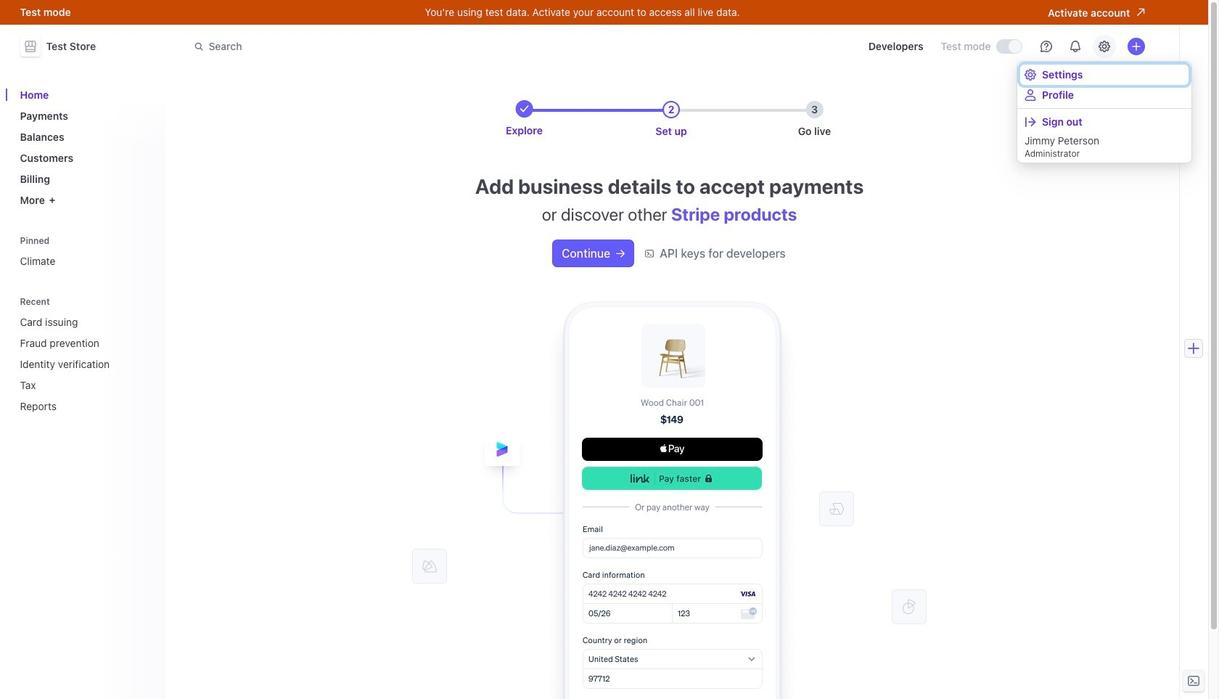 Task type: describe. For each thing, give the bounding box(es) containing it.
settings image
[[1099, 41, 1110, 52]]

Search text field
[[185, 33, 595, 60]]

notifications image
[[1070, 41, 1081, 52]]

Test mode checkbox
[[997, 40, 1022, 53]]

core navigation links element
[[14, 83, 156, 212]]

2 recent element from the top
[[14, 310, 156, 418]]



Task type: vqa. For each thing, say whether or not it's contained in the screenshot.
been
no



Task type: locate. For each thing, give the bounding box(es) containing it.
None search field
[[185, 33, 595, 60]]

clear history image
[[142, 297, 151, 306]]

svg image
[[616, 249, 625, 258]]

edit pins image
[[142, 236, 151, 245]]

help image
[[1041, 41, 1052, 52]]

recent element
[[14, 291, 156, 418], [14, 310, 156, 418]]

menu item
[[1021, 112, 1189, 132]]

menu
[[1018, 62, 1192, 163]]

pinned element
[[14, 230, 156, 273]]

1 recent element from the top
[[14, 291, 156, 418]]



